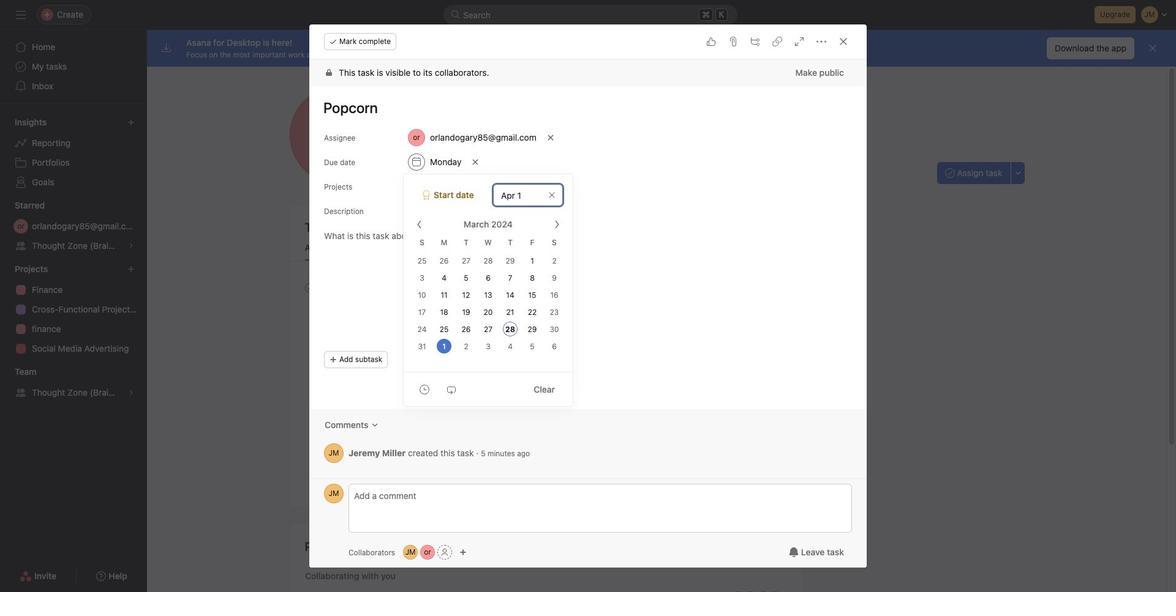 Task type: locate. For each thing, give the bounding box(es) containing it.
previous month image
[[415, 220, 425, 230]]

2 open user profile image from the top
[[324, 485, 344, 504]]

more actions for this task image
[[817, 37, 826, 47]]

open user profile image
[[324, 444, 344, 464], [324, 485, 344, 504]]

main content
[[309, 59, 867, 479]]

starred element
[[0, 195, 147, 259]]

2 horizontal spatial add or remove collaborators image
[[460, 549, 467, 557]]

projects element
[[0, 259, 147, 361]]

add or remove collaborators image
[[403, 546, 418, 561], [420, 546, 435, 561], [460, 549, 467, 557]]

close task pane image
[[839, 37, 848, 47]]

0 vertical spatial open user profile image
[[324, 444, 344, 464]]

Task Name text field
[[315, 94, 852, 122]]

1 vertical spatial open user profile image
[[324, 485, 344, 504]]

comments image
[[371, 422, 378, 429]]

popcorn dialog
[[309, 25, 867, 568]]



Task type: describe. For each thing, give the bounding box(es) containing it.
0 likes. click to like this task image
[[706, 37, 716, 47]]

global element
[[0, 30, 147, 104]]

insights element
[[0, 111, 147, 195]]

full screen image
[[795, 37, 804, 47]]

prominent image
[[451, 10, 461, 20]]

teams element
[[0, 361, 147, 406]]

mark complete image
[[302, 281, 317, 296]]

1 open user profile image from the top
[[324, 444, 344, 464]]

set to repeat image
[[447, 385, 456, 395]]

dismiss image
[[1148, 43, 1158, 53]]

Mark complete checkbox
[[302, 281, 317, 296]]

tasks tabs tab list
[[290, 241, 803, 262]]

1 horizontal spatial add or remove collaborators image
[[420, 546, 435, 561]]

clear due date image
[[472, 159, 479, 166]]

add subtask image
[[750, 37, 760, 47]]

copy task link image
[[772, 37, 782, 47]]

add time image
[[420, 385, 429, 395]]

next month image
[[552, 220, 562, 230]]

attachments: add a file to this task, popcorn image
[[728, 37, 738, 47]]

clear due date image
[[548, 192, 556, 199]]

remove assignee image
[[547, 134, 554, 142]]

0 horizontal spatial add or remove collaborators image
[[403, 546, 418, 561]]

Due date text field
[[493, 184, 563, 206]]

hide sidebar image
[[16, 10, 26, 20]]



Task type: vqa. For each thing, say whether or not it's contained in the screenshot.
Tasks tabs tab list
yes



